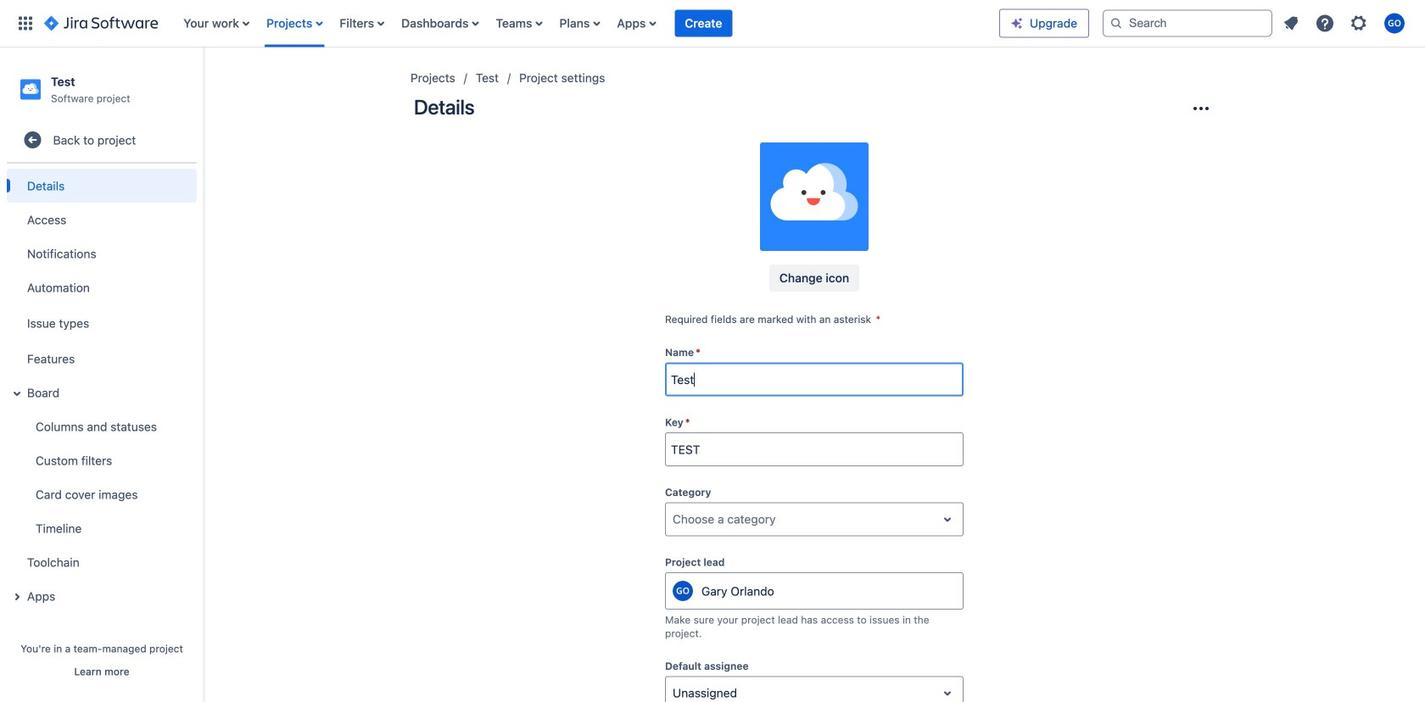 Task type: locate. For each thing, give the bounding box(es) containing it.
sidebar navigation image
[[185, 68, 222, 102]]

None field
[[666, 365, 963, 395], [666, 435, 963, 465], [666, 365, 963, 395], [666, 435, 963, 465]]

list
[[175, 0, 1000, 47], [1276, 8, 1416, 39]]

expand image
[[7, 384, 27, 404], [7, 587, 27, 608]]

1 vertical spatial expand image
[[7, 587, 27, 608]]

2 open image from the top
[[938, 684, 958, 703]]

1 vertical spatial open image
[[938, 684, 958, 703]]

jira software image
[[44, 13, 158, 34], [44, 13, 158, 34]]

1 horizontal spatial list
[[1276, 8, 1416, 39]]

list item
[[675, 0, 733, 47]]

2 expand image from the top
[[7, 587, 27, 608]]

1 open image from the top
[[938, 510, 958, 530]]

help image
[[1316, 13, 1336, 34]]

banner
[[0, 0, 1426, 48]]

open image
[[938, 510, 958, 530], [938, 684, 958, 703]]

search image
[[1110, 17, 1124, 30]]

None search field
[[1103, 10, 1273, 37]]

group
[[3, 164, 197, 619]]

0 horizontal spatial list
[[175, 0, 1000, 47]]

group inside sidebar element
[[3, 164, 197, 619]]

0 vertical spatial open image
[[938, 510, 958, 530]]

0 vertical spatial expand image
[[7, 384, 27, 404]]

None text field
[[673, 511, 676, 528], [673, 685, 676, 702], [673, 511, 676, 528], [673, 685, 676, 702]]

project avatar image
[[760, 143, 869, 251]]



Task type: vqa. For each thing, say whether or not it's contained in the screenshot.
DEVELOPMENT 'icon'
no



Task type: describe. For each thing, give the bounding box(es) containing it.
Search field
[[1103, 10, 1273, 37]]

your profile and settings image
[[1385, 13, 1405, 34]]

more image
[[1192, 98, 1212, 119]]

appswitcher icon image
[[15, 13, 36, 34]]

primary element
[[10, 0, 1000, 47]]

sidebar element
[[0, 48, 204, 703]]

1 expand image from the top
[[7, 384, 27, 404]]

notifications image
[[1282, 13, 1302, 34]]

settings image
[[1349, 13, 1370, 34]]



